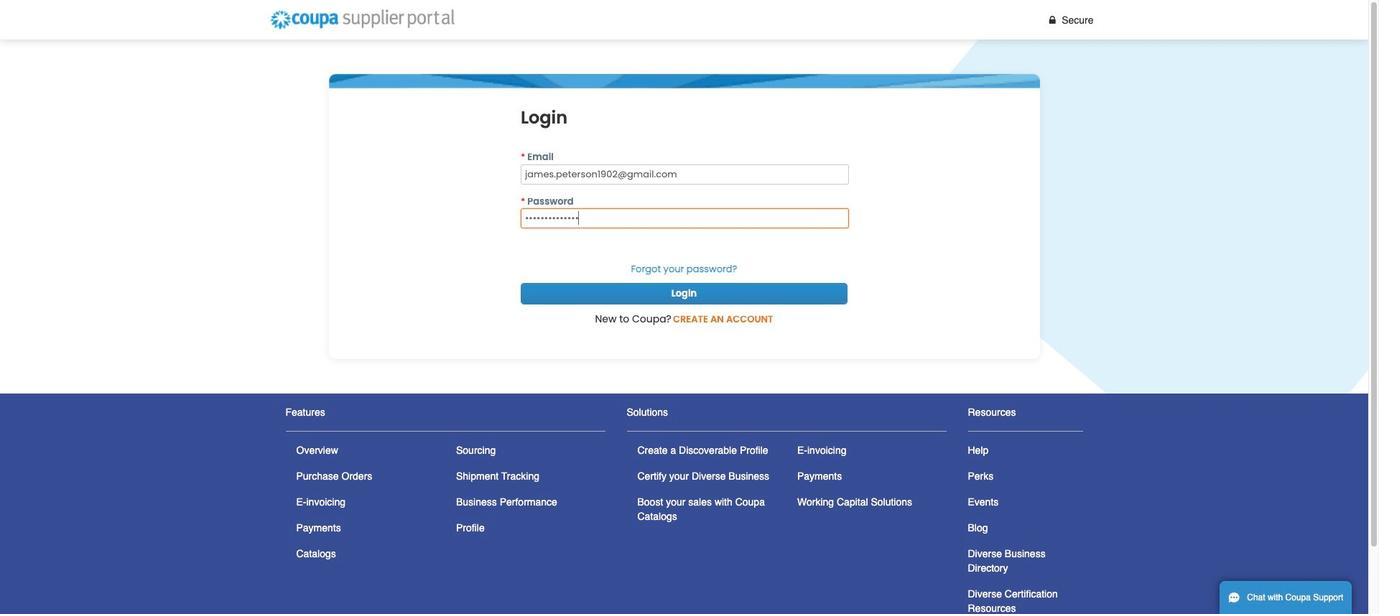 Task type: locate. For each thing, give the bounding box(es) containing it.
fw image
[[1046, 15, 1059, 25]]

None password field
[[521, 208, 849, 229]]

None text field
[[521, 164, 849, 184]]



Task type: vqa. For each thing, say whether or not it's contained in the screenshot.
PASSWORD FIELD
yes



Task type: describe. For each thing, give the bounding box(es) containing it.
coupa supplier portal image
[[263, 4, 461, 36]]



